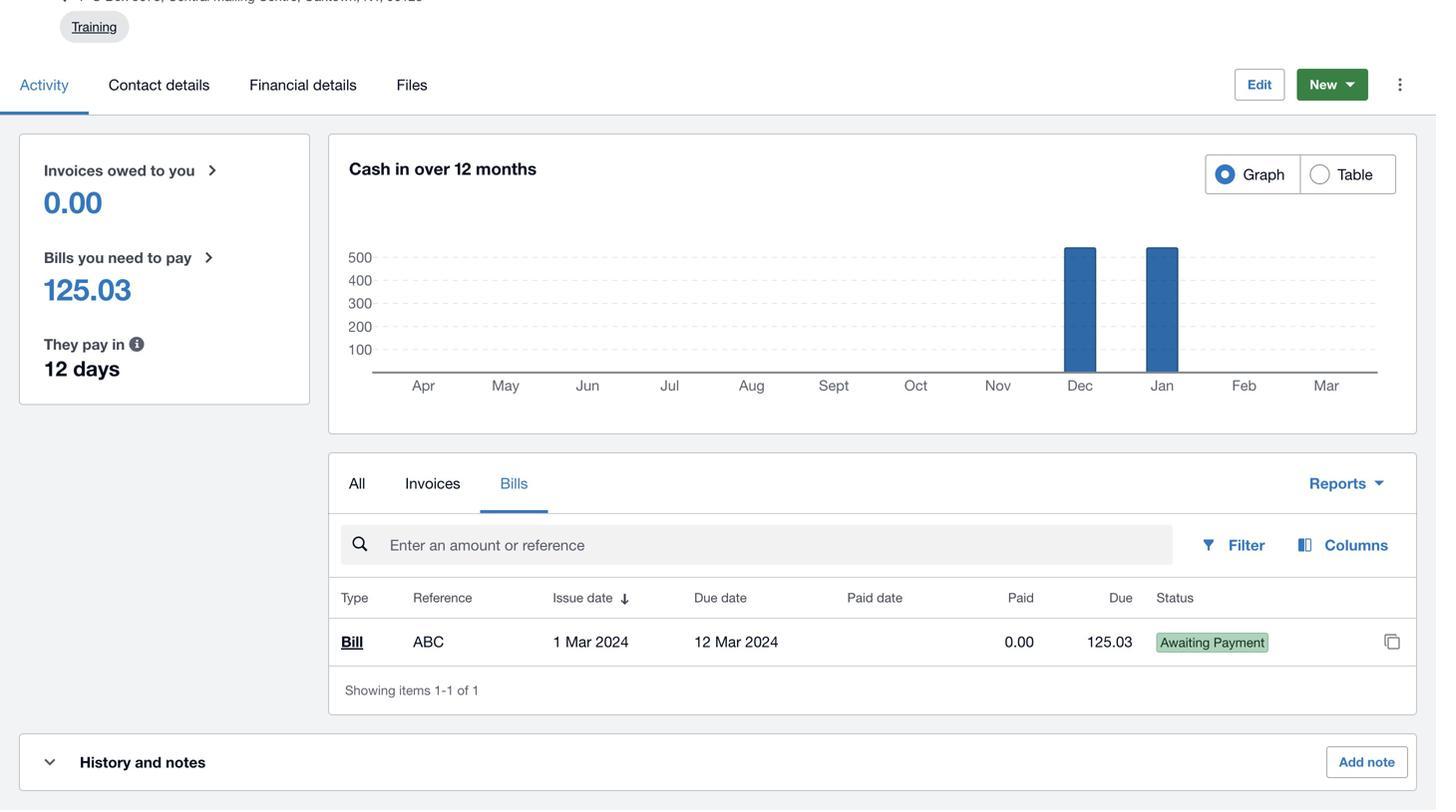 Task type: locate. For each thing, give the bounding box(es) containing it.
1 details from the left
[[166, 76, 210, 93]]

copy to draft bill image
[[1372, 622, 1412, 662]]

1 2024 from the left
[[596, 633, 629, 651]]

1 left 'of'
[[446, 683, 454, 699]]

0 horizontal spatial due
[[694, 591, 717, 606]]

you
[[169, 162, 195, 180], [78, 249, 104, 267]]

0 vertical spatial invoices
[[44, 162, 103, 180]]

1 right 'of'
[[472, 683, 479, 699]]

None radio
[[32, 234, 297, 321]]

0 horizontal spatial 125.03
[[44, 271, 131, 307]]

paid inside 'button'
[[847, 591, 873, 606]]

0 vertical spatial menu
[[0, 55, 1219, 115]]

2 details from the left
[[313, 76, 357, 93]]

toggle button
[[30, 743, 70, 783]]

reference
[[413, 591, 472, 606]]

12 inside list of bills element
[[694, 633, 711, 651]]

mar
[[565, 633, 591, 651], [715, 633, 741, 651]]

1 vertical spatial 12
[[694, 633, 711, 651]]

2 paid from the left
[[1008, 591, 1034, 606]]

date for paid date
[[877, 591, 902, 606]]

new
[[1310, 77, 1337, 92]]

showing items 1-1 of 1
[[345, 683, 479, 699]]

0 horizontal spatial 0.00
[[44, 184, 102, 220]]

table
[[1338, 166, 1373, 183]]

invoices inside "invoices owed to you 0.00"
[[44, 162, 103, 180]]

0 vertical spatial you
[[169, 162, 195, 180]]

none radio inside activity summary filters option group
[[32, 234, 297, 321]]

2 date from the left
[[721, 591, 747, 606]]

details inside button
[[166, 76, 210, 93]]

0.00 down the 'paid' button
[[1005, 633, 1034, 651]]

awaiting payment
[[1160, 635, 1265, 651]]

actions menu image
[[1380, 65, 1420, 105]]

in
[[395, 159, 410, 179]]

125.03 down due button
[[1087, 633, 1133, 651]]

invoices left owed
[[44, 162, 103, 180]]

2 horizontal spatial date
[[877, 591, 902, 606]]

0 vertical spatial 0.00
[[44, 184, 102, 220]]

2 2024 from the left
[[745, 633, 778, 651]]

paid inside button
[[1008, 591, 1034, 606]]

payment
[[1214, 635, 1265, 651]]

items
[[399, 683, 431, 699]]

details right financial
[[313, 76, 357, 93]]

125.03
[[44, 271, 131, 307], [1087, 633, 1133, 651]]

1 mar from the left
[[565, 633, 591, 651]]

over
[[414, 159, 450, 179]]

due
[[694, 591, 717, 606], [1109, 591, 1133, 606]]

invoices right all at the left bottom of the page
[[405, 475, 460, 492]]

due up 12 mar 2024
[[694, 591, 717, 606]]

details inside button
[[313, 76, 357, 93]]

125.03 inside bills you need to pay 125.03
[[44, 271, 131, 307]]

bills for bills you need to pay 125.03
[[44, 249, 74, 267]]

2 mar from the left
[[715, 633, 741, 651]]

paid date
[[847, 591, 902, 606]]

12
[[455, 159, 471, 179], [694, 633, 711, 651]]

activity button
[[0, 55, 89, 115]]

abc
[[413, 633, 444, 651]]

0 horizontal spatial paid
[[847, 591, 873, 606]]

none radio containing 125.03
[[32, 234, 297, 321]]

add note button
[[1326, 747, 1408, 779]]

0 horizontal spatial details
[[166, 76, 210, 93]]

2024 down issue date button
[[596, 633, 629, 651]]

bills
[[44, 249, 74, 267], [500, 475, 528, 492]]

cash in over 12 months
[[349, 159, 537, 179]]

you right owed
[[169, 162, 195, 180]]

1 horizontal spatial mar
[[715, 633, 741, 651]]

1 down issue
[[553, 633, 561, 651]]

details
[[166, 76, 210, 93], [313, 76, 357, 93]]

None radio
[[32, 147, 297, 234], [32, 321, 297, 393], [32, 147, 297, 234]]

0.00 inside list of bills element
[[1005, 633, 1034, 651]]

0 horizontal spatial 1
[[446, 683, 454, 699]]

1 vertical spatial 0.00
[[1005, 633, 1034, 651]]

filter
[[1229, 537, 1265, 555]]

1 vertical spatial bills
[[500, 475, 528, 492]]

2 horizontal spatial 1
[[553, 633, 561, 651]]

125.03 down need
[[44, 271, 131, 307]]

0 horizontal spatial bills
[[44, 249, 74, 267]]

reports button
[[1293, 464, 1400, 504]]

0 horizontal spatial invoices
[[44, 162, 103, 180]]

billing address image
[[60, 0, 70, 2]]

0 horizontal spatial you
[[78, 249, 104, 267]]

125.03 inside list of bills element
[[1087, 633, 1133, 651]]

12 right over
[[455, 159, 471, 179]]

due inside due date button
[[694, 591, 717, 606]]

bill
[[341, 633, 363, 651]]

3 date from the left
[[877, 591, 902, 606]]

date
[[587, 591, 613, 606], [721, 591, 747, 606], [877, 591, 902, 606]]

graph
[[1243, 166, 1285, 183]]

due inside due button
[[1109, 591, 1133, 606]]

1 due from the left
[[694, 591, 717, 606]]

menu
[[0, 55, 1219, 115], [329, 454, 1278, 514]]

history and notes
[[80, 754, 206, 772]]

1
[[553, 633, 561, 651], [446, 683, 454, 699], [472, 683, 479, 699]]

toggle image
[[44, 760, 55, 767]]

1 horizontal spatial invoices
[[405, 475, 460, 492]]

1 vertical spatial to
[[147, 249, 162, 267]]

due left the status at the right
[[1109, 591, 1133, 606]]

date for due date
[[721, 591, 747, 606]]

bills inside bills you need to pay 125.03
[[44, 249, 74, 267]]

due date
[[694, 591, 747, 606]]

details right contact
[[166, 76, 210, 93]]

0.00 inside "invoices owed to you 0.00"
[[44, 184, 102, 220]]

mar down due date
[[715, 633, 741, 651]]

showing
[[345, 683, 395, 699]]

0 horizontal spatial 2024
[[596, 633, 629, 651]]

files
[[397, 76, 427, 93]]

none radio the average number of days between when invoices are issued and when they're paid
[[32, 321, 297, 393]]

issue
[[553, 591, 583, 606]]

1 horizontal spatial 2024
[[745, 633, 778, 651]]

1 horizontal spatial paid
[[1008, 591, 1034, 606]]

date inside 'button'
[[877, 591, 902, 606]]

1 horizontal spatial 1
[[472, 683, 479, 699]]

reference button
[[401, 579, 541, 618]]

1 horizontal spatial date
[[721, 591, 747, 606]]

0 horizontal spatial 12
[[455, 159, 471, 179]]

bills left need
[[44, 249, 74, 267]]

0 horizontal spatial mar
[[565, 633, 591, 651]]

contact details
[[109, 76, 210, 93]]

2024 down due date button on the bottom of the page
[[745, 633, 778, 651]]

menu containing all
[[329, 454, 1278, 514]]

date for issue date
[[587, 591, 613, 606]]

group
[[1205, 155, 1396, 195]]

invoices button
[[385, 454, 480, 514]]

training
[[72, 19, 117, 35]]

1 vertical spatial invoices
[[405, 475, 460, 492]]

0 horizontal spatial date
[[587, 591, 613, 606]]

2024
[[596, 633, 629, 651], [745, 633, 778, 651]]

bills inside button
[[500, 475, 528, 492]]

1 horizontal spatial you
[[169, 162, 195, 180]]

invoices
[[44, 162, 103, 180], [405, 475, 460, 492]]

1 vertical spatial menu
[[329, 454, 1278, 514]]

and
[[135, 754, 161, 772]]

mar down issue date
[[565, 633, 591, 651]]

paid left due button
[[1008, 591, 1034, 606]]

paid down enter an amount or reference field
[[847, 591, 873, 606]]

to
[[150, 162, 165, 180], [147, 249, 162, 267]]

the average number of days between when invoices are issued and when they're paid image
[[117, 325, 157, 365]]

to right owed
[[150, 162, 165, 180]]

bills button
[[480, 454, 548, 514]]

0 vertical spatial 125.03
[[44, 271, 131, 307]]

edit
[[1248, 77, 1272, 92]]

1 horizontal spatial 0.00
[[1005, 633, 1034, 651]]

details for financial details
[[313, 76, 357, 93]]

1 horizontal spatial details
[[313, 76, 357, 93]]

paid for paid date
[[847, 591, 873, 606]]

paid
[[847, 591, 873, 606], [1008, 591, 1034, 606]]

cash
[[349, 159, 390, 179]]

1 date from the left
[[587, 591, 613, 606]]

1 vertical spatial you
[[78, 249, 104, 267]]

issue date
[[553, 591, 613, 606]]

details for contact details
[[166, 76, 210, 93]]

awaiting
[[1160, 635, 1210, 651]]

1 horizontal spatial 12
[[694, 633, 711, 651]]

to left pay
[[147, 249, 162, 267]]

1 vertical spatial 125.03
[[1087, 633, 1133, 651]]

0 vertical spatial to
[[150, 162, 165, 180]]

bills right invoices button
[[500, 475, 528, 492]]

invoices owed to you 0.00
[[44, 162, 195, 220]]

0.00
[[44, 184, 102, 220], [1005, 633, 1034, 651]]

1 horizontal spatial 125.03
[[1087, 633, 1133, 651]]

0 vertical spatial bills
[[44, 249, 74, 267]]

you left need
[[78, 249, 104, 267]]

menu containing activity
[[0, 55, 1219, 115]]

due date button
[[682, 579, 835, 618]]

1 horizontal spatial due
[[1109, 591, 1133, 606]]

2 due from the left
[[1109, 591, 1133, 606]]

due for due date
[[694, 591, 717, 606]]

paid for paid
[[1008, 591, 1034, 606]]

mar for 12
[[715, 633, 741, 651]]

reports
[[1309, 475, 1366, 493]]

1 horizontal spatial bills
[[500, 475, 528, 492]]

invoices inside button
[[405, 475, 460, 492]]

12 down due date
[[694, 633, 711, 651]]

1 paid from the left
[[847, 591, 873, 606]]

contact details button
[[89, 55, 230, 115]]

status button
[[1145, 579, 1348, 618]]

0.00 up bills you need to pay 125.03
[[44, 184, 102, 220]]



Task type: vqa. For each thing, say whether or not it's contained in the screenshot.
the leftmost svg icon
no



Task type: describe. For each thing, give the bounding box(es) containing it.
filter button
[[1185, 526, 1281, 566]]

financial details
[[250, 76, 357, 93]]

1-
[[434, 683, 446, 699]]

financial
[[250, 76, 309, 93]]

all button
[[329, 454, 385, 514]]

you inside bills you need to pay 125.03
[[78, 249, 104, 267]]

add note
[[1339, 755, 1395, 771]]

invoices for invoices owed to you 0.00
[[44, 162, 103, 180]]

you inside "invoices owed to you 0.00"
[[169, 162, 195, 180]]

pay
[[166, 249, 192, 267]]

bills for bills
[[500, 475, 528, 492]]

status
[[1156, 591, 1194, 606]]

2024 for 12 mar 2024
[[745, 633, 778, 651]]

1 inside list of bills element
[[553, 633, 561, 651]]

0 vertical spatial 12
[[455, 159, 471, 179]]

1 mar 2024
[[553, 633, 629, 651]]

bill link
[[341, 633, 363, 651]]

bills you need to pay 125.03
[[44, 249, 192, 307]]

notes
[[166, 754, 206, 772]]

to inside bills you need to pay 125.03
[[147, 249, 162, 267]]

owed
[[107, 162, 146, 180]]

invoices for invoices
[[405, 475, 460, 492]]

Enter an amount or reference field
[[388, 527, 1173, 565]]

note
[[1368, 755, 1395, 771]]

due button
[[1046, 579, 1145, 618]]

columns button
[[1281, 526, 1404, 566]]

to inside "invoices owed to you 0.00"
[[150, 162, 165, 180]]

add
[[1339, 755, 1364, 771]]

need
[[108, 249, 143, 267]]

activity
[[20, 76, 69, 93]]

2024 for 1 mar 2024
[[596, 633, 629, 651]]

12 mar 2024
[[694, 633, 778, 651]]

group containing graph
[[1205, 155, 1396, 195]]

history
[[80, 754, 131, 772]]

new button
[[1297, 69, 1368, 101]]

paid button
[[970, 579, 1046, 618]]

months
[[476, 159, 537, 179]]

of
[[457, 683, 468, 699]]

files button
[[377, 55, 447, 115]]

paid date button
[[835, 579, 970, 618]]

edit button
[[1235, 69, 1285, 101]]

all
[[349, 475, 365, 492]]

mar for 1
[[565, 633, 591, 651]]

type
[[341, 591, 368, 606]]

activity summary filters option group
[[20, 135, 309, 404]]

issue date button
[[541, 579, 682, 618]]

contact
[[109, 76, 162, 93]]

training button
[[72, 11, 117, 43]]

financial details button
[[230, 55, 377, 115]]

list of bills element
[[329, 579, 1416, 666]]

columns
[[1325, 537, 1388, 555]]

due for due
[[1109, 591, 1133, 606]]



